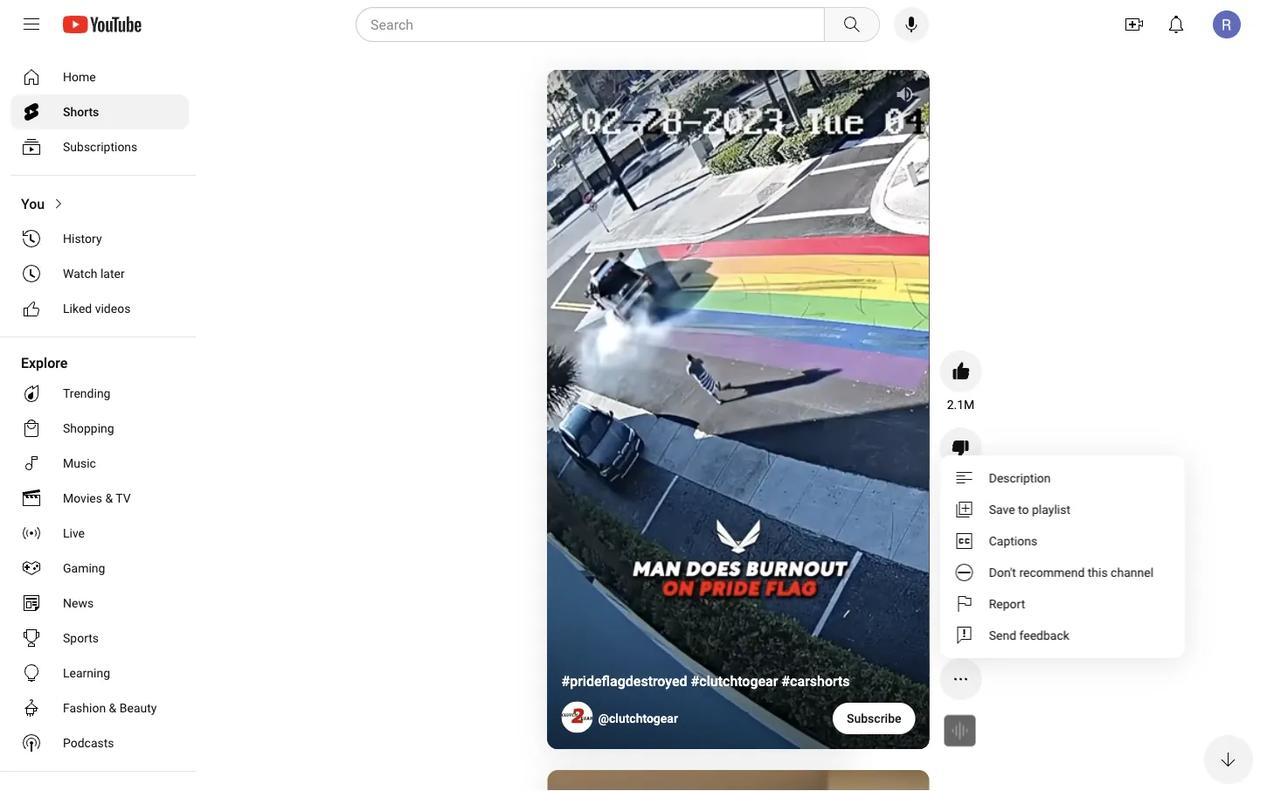 Task type: describe. For each thing, give the bounding box(es) containing it.
beauty
[[120, 701, 157, 715]]

youtube video player element
[[548, 70, 930, 749]]

shopping
[[63, 421, 114, 435]]

captions link
[[940, 525, 1185, 557]]

playlist
[[1032, 502, 1071, 517]]

#clutchtogear link
[[691, 672, 778, 691]]

gaming
[[63, 561, 105, 575]]

#prideflagdestroyed link
[[562, 672, 688, 691]]

send feedback option
[[940, 620, 1185, 651]]

channel
[[1111, 565, 1154, 580]]

captions
[[989, 534, 1038, 548]]

don't
[[989, 565, 1016, 580]]

& for tv
[[105, 491, 113, 505]]

send feedback link
[[940, 620, 1185, 651]]

#carshorts link
[[782, 672, 850, 691]]

report
[[989, 597, 1026, 611]]

main content containing #prideflagdestroyed
[[210, 49, 1268, 791]]

fashion & beauty
[[63, 701, 157, 715]]

subscriptions
[[63, 139, 138, 154]]

dislike
[[943, 474, 979, 489]]

news
[[63, 596, 94, 610]]

recommend
[[1020, 565, 1085, 580]]

description option
[[940, 462, 1185, 494]]

podcasts
[[63, 736, 114, 750]]

shorts
[[63, 104, 99, 119]]

this
[[1088, 565, 1108, 580]]

history
[[63, 231, 102, 246]]

& for beauty
[[109, 701, 117, 715]]

Dislike text field
[[943, 473, 979, 490]]

live
[[63, 526, 85, 540]]

liked
[[63, 301, 92, 316]]

subscribe
[[847, 711, 902, 725]]

@clutchtogear link
[[598, 710, 678, 727]]

#carshorts
[[782, 673, 850, 690]]

home
[[63, 70, 96, 84]]

description
[[989, 471, 1051, 485]]



Task type: locate. For each thing, give the bounding box(es) containing it.
& left tv
[[105, 491, 113, 505]]

music link
[[10, 446, 189, 481], [10, 446, 189, 481]]

save to playlist
[[989, 502, 1071, 517]]

list box containing description
[[940, 455, 1185, 658]]

&
[[105, 491, 113, 505], [109, 701, 117, 715]]

#clutchtogear
[[691, 673, 778, 690]]

Subscribe text field
[[847, 711, 902, 725]]

0 vertical spatial &
[[105, 491, 113, 505]]

podcasts link
[[10, 726, 189, 761], [10, 726, 189, 761]]

Share text field
[[946, 627, 977, 644]]

save to playlist option
[[940, 494, 1185, 525]]

send feedback
[[989, 628, 1070, 643]]

shopping link
[[10, 411, 189, 446], [10, 411, 189, 446]]

feedback
[[1020, 628, 1070, 643]]

subscribe button
[[833, 703, 916, 734]]

1 vertical spatial &
[[109, 701, 117, 715]]

tv
[[116, 491, 131, 505]]

145K text field
[[947, 550, 975, 567]]

fashion
[[63, 701, 106, 715]]

movies & tv link
[[10, 481, 189, 516], [10, 481, 189, 516]]

don't recommend this channel option
[[940, 557, 1185, 588]]

None search field
[[324, 7, 884, 42]]

@clutchtogear
[[598, 711, 678, 725]]

learning
[[63, 666, 110, 680]]

share
[[946, 628, 977, 643]]

2.1M text field
[[947, 396, 975, 414]]

sports
[[63, 631, 99, 645]]

Search text field
[[371, 13, 821, 36]]

explore
[[21, 354, 68, 371]]

save
[[989, 502, 1015, 517]]

you
[[21, 195, 45, 212]]

sports link
[[10, 621, 189, 656], [10, 621, 189, 656]]

main content
[[210, 49, 1268, 791]]

news link
[[10, 586, 189, 621], [10, 586, 189, 621]]

report option
[[940, 588, 1185, 620]]

music
[[63, 456, 96, 470]]

movies & tv
[[63, 491, 131, 505]]

list box
[[940, 455, 1185, 658]]

don't recommend this channel
[[989, 565, 1154, 580]]

#prideflagdestroyed
[[562, 673, 688, 690]]

to
[[1018, 502, 1029, 517]]

gaming link
[[10, 551, 189, 586], [10, 551, 189, 586]]

movies
[[63, 491, 102, 505]]

captions option
[[940, 525, 1185, 557]]

liked videos
[[63, 301, 131, 316]]

avatar image image
[[1213, 10, 1241, 38]]

145k
[[947, 551, 975, 566]]

watch later
[[63, 266, 125, 281]]

you link
[[10, 186, 189, 221], [10, 186, 189, 221]]

fashion & beauty link
[[10, 691, 189, 726], [10, 691, 189, 726]]

trending link
[[10, 376, 189, 411], [10, 376, 189, 411]]

later
[[100, 266, 125, 281]]

home link
[[10, 59, 189, 94], [10, 59, 189, 94]]

watch
[[63, 266, 97, 281]]

2.1m
[[947, 397, 975, 412]]

& left beauty
[[109, 701, 117, 715]]

subscriptions link
[[10, 129, 189, 164], [10, 129, 189, 164]]

history link
[[10, 221, 189, 256], [10, 221, 189, 256]]

shorts link
[[10, 94, 189, 129], [10, 94, 189, 129]]

liked videos link
[[10, 291, 189, 326], [10, 291, 189, 326]]

watch later link
[[10, 256, 189, 291], [10, 256, 189, 291]]

live link
[[10, 516, 189, 551], [10, 516, 189, 551]]

send
[[989, 628, 1017, 643]]

learning link
[[10, 656, 189, 691], [10, 656, 189, 691]]

videos
[[95, 301, 131, 316]]

trending
[[63, 386, 111, 400]]



Task type: vqa. For each thing, say whether or not it's contained in the screenshot.
'Kids'
no



